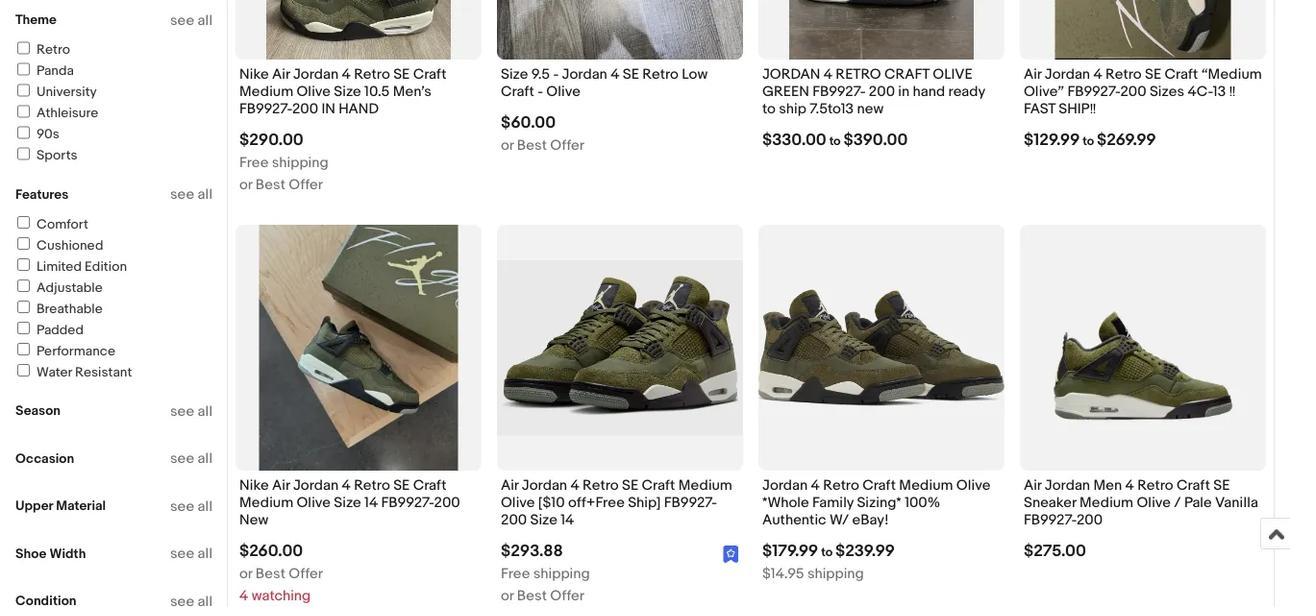Task type: describe. For each thing, give the bounding box(es) containing it.
ship]
[[628, 494, 661, 512]]

Athleisure checkbox
[[17, 105, 30, 118]]

watching
[[252, 588, 311, 605]]

jordan inside jordan 4 retro craft medium olive *whole family sizing* 100% authentic w/ ebay!
[[762, 477, 808, 494]]

size 9.5 - jordan 4 se retro low craft - olive link
[[501, 65, 739, 105]]

limited edition
[[37, 259, 127, 275]]

panda
[[37, 63, 74, 79]]

new
[[857, 100, 884, 118]]

comfort link
[[14, 216, 88, 233]]

Performance checkbox
[[17, 343, 30, 356]]

cushioned link
[[14, 237, 103, 254]]

Panda checkbox
[[17, 63, 30, 75]]

$293.88
[[501, 541, 563, 562]]

water resistant link
[[14, 364, 132, 381]]

see for features
[[170, 186, 194, 203]]

size 9.5 - jordan 4 se retro low craft - olive image
[[497, 0, 743, 60]]

comfort
[[37, 216, 88, 233]]

craft inside nike air jordan 4 retro se craft medium olive size 10.5 men's fb9927-200 in hand
[[413, 65, 447, 83]]

width
[[50, 546, 86, 562]]

all for features
[[198, 186, 212, 203]]

all for theme
[[198, 12, 212, 29]]

w/
[[830, 512, 849, 529]]

see all button for upper material
[[170, 498, 212, 515]]

$330.00
[[762, 130, 827, 150]]

off+free
[[568, 494, 625, 512]]

in
[[898, 83, 910, 100]]

see all for season
[[170, 403, 212, 420]]

see all for occasion
[[170, 450, 212, 468]]

nike air jordan 4 retro se craft medium olive size 10.5 men's fb9927-200 in hand
[[239, 65, 447, 118]]

4 inside jordan 4 retro craft olive green fb9927- 200 in hand ready to ship 7.5to13 new
[[824, 65, 833, 83]]

90s checkbox
[[17, 126, 30, 139]]

Sports checkbox
[[17, 148, 30, 160]]

nike for $290.00
[[239, 65, 269, 83]]

air for air jordan men 4 retro craft se sneaker medium olive / pale vanilla fb9927-200
[[1024, 477, 1042, 494]]

air inside nike air jordan 4 retro se craft medium olive size 10.5 men's fb9927-200 in hand
[[272, 65, 290, 83]]

season
[[15, 403, 61, 420]]

jordan 4 retro craft medium olive *whole family sizing* 100% authentic w/ ebay! link
[[762, 477, 1001, 534]]

sports
[[37, 148, 77, 164]]

$239.99
[[835, 541, 895, 562]]

olive inside air jordan 4 retro se craft medium olive [$10 off+free ship] fb9927- 200 size 14
[[501, 494, 535, 512]]

university
[[37, 84, 97, 100]]

jordan inside air jordan 4 retro se craft medium olive [$10 off+free ship] fb9927- 200 size 14
[[522, 477, 567, 494]]

performance link
[[14, 343, 115, 360]]

water resistant
[[37, 364, 132, 381]]

craft inside "nike air jordan 4 retro se craft medium olive size 14 fb9927-200 new"
[[413, 477, 447, 494]]

4c-
[[1188, 83, 1213, 100]]

4 inside $260.00 or best offer 4 watching
[[239, 588, 248, 605]]

nike air jordan 4 retro se craft medium olive size 10.5 men's fb9927-200 in hand image
[[266, 0, 451, 60]]

features
[[15, 187, 69, 203]]

9.5
[[531, 65, 550, 83]]

[object undefined] image
[[723, 546, 739, 563]]

padded link
[[14, 322, 84, 338]]

sizes
[[1150, 83, 1184, 100]]

see all button for season
[[170, 403, 212, 420]]

$275.00
[[1024, 541, 1086, 562]]

7.5to13
[[810, 100, 854, 118]]

4 inside nike air jordan 4 retro se craft medium olive size 10.5 men's fb9927-200 in hand
[[342, 65, 351, 83]]

sneaker
[[1024, 494, 1076, 512]]

theme
[[15, 12, 57, 28]]

limited
[[37, 259, 82, 275]]

200 inside air jordan men 4 retro craft se sneaker medium olive / pale vanilla fb9927-200
[[1077, 512, 1103, 529]]

shoe
[[15, 546, 47, 562]]

4 inside air jordan 4 retro se craft medium olive [$10 off+free ship] fb9927- 200 size 14
[[571, 477, 579, 494]]

13
[[1213, 83, 1226, 100]]

Comfort checkbox
[[17, 216, 30, 229]]

retro inside air jordan 4 retro se craft medium olive [$10 off+free ship] fb9927- 200 size 14
[[583, 477, 619, 494]]

edition
[[85, 259, 127, 275]]

ready
[[948, 83, 985, 100]]

best inside $290.00 free shipping or best offer
[[256, 176, 285, 193]]

air jordan 4 retro se craft medium olive [$10 off+free ship] fb9927-200 size 14 image
[[497, 260, 743, 436]]

90s
[[37, 126, 60, 143]]

jordan inside air jordan men 4 retro craft se sneaker medium olive / pale vanilla fb9927-200
[[1045, 477, 1090, 494]]

all for shoe width
[[198, 546, 212, 563]]

occasion
[[15, 451, 74, 467]]

fb9927- inside air jordan 4 retro se craft "medium olive" fb9927-200 sizes 4c-13 ‼️ fast ship‼️
[[1068, 83, 1120, 100]]

craft inside jordan 4 retro craft medium olive *whole family sizing* 100% authentic w/ ebay!
[[863, 477, 896, 494]]

nike air jordan 4 retro se craft medium olive size 14 fb9927-200 new
[[239, 477, 460, 529]]

athleisure link
[[14, 105, 98, 122]]

jordan 4 retro craft olive green fb9927- 200 in hand ready to ship 7.5to13 new link
[[762, 65, 1001, 123]]

$330.00 to $390.00
[[762, 130, 908, 150]]

sports link
[[14, 148, 77, 164]]

see all button for occasion
[[170, 450, 212, 468]]

air for air jordan 4 retro se craft "medium olive" fb9927-200 sizes 4c-13 ‼️ fast ship‼️
[[1024, 65, 1042, 83]]

se inside nike air jordan 4 retro se craft medium olive size 10.5 men's fb9927-200 in hand
[[393, 65, 410, 83]]

resistant
[[75, 364, 132, 381]]

fast
[[1024, 100, 1055, 118]]

air jordan 4 retro se craft "medium olive" fb9927-200 sizes 4c-13 ‼️ fast ship‼️ link
[[1024, 65, 1262, 123]]

fb9927- inside "nike air jordan 4 retro se craft medium olive size 14 fb9927-200 new"
[[381, 494, 434, 512]]

offer inside $290.00 free shipping or best offer
[[289, 176, 323, 193]]

nike for $260.00
[[239, 477, 269, 494]]

olive
[[933, 65, 973, 83]]

[$10
[[538, 494, 565, 512]]

jordan
[[762, 65, 820, 83]]

hand
[[339, 100, 379, 118]]

4 inside air jordan 4 retro se craft "medium olive" fb9927-200 sizes 4c-13 ‼️ fast ship‼️
[[1093, 65, 1102, 83]]

olive"
[[1024, 83, 1064, 100]]

olive inside jordan 4 retro craft medium olive *whole family sizing* 100% authentic w/ ebay!
[[956, 477, 990, 494]]

best inside $260.00 or best offer 4 watching
[[256, 566, 285, 583]]

to for $179.99
[[821, 545, 833, 560]]

medium inside air jordan 4 retro se craft medium olive [$10 off+free ship] fb9927- 200 size 14
[[678, 477, 732, 494]]

*whole
[[762, 494, 809, 512]]

medium inside nike air jordan 4 retro se craft medium olive size 10.5 men's fb9927-200 in hand
[[239, 83, 293, 100]]

200 inside air jordan 4 retro se craft "medium olive" fb9927-200 sizes 4c-13 ‼️ fast ship‼️
[[1120, 83, 1146, 100]]

10.5
[[364, 83, 390, 100]]

low
[[682, 65, 708, 83]]

pale
[[1184, 494, 1212, 512]]

craft inside air jordan 4 retro se craft medium olive [$10 off+free ship] fb9927- 200 size 14
[[642, 477, 675, 494]]

0 horizontal spatial -
[[538, 83, 543, 100]]

see all for shoe width
[[170, 546, 212, 563]]

medium inside "nike air jordan 4 retro se craft medium olive size 14 fb9927-200 new"
[[239, 494, 293, 512]]

$260.00
[[239, 541, 303, 562]]

craft
[[884, 65, 930, 83]]

retro inside "nike air jordan 4 retro se craft medium olive size 14 fb9927-200 new"
[[354, 477, 390, 494]]

100%
[[905, 494, 940, 512]]

nike air jordan 4 retro se craft medium olive size 10.5 men's fb9927-200 in hand link
[[239, 65, 478, 123]]

medium inside air jordan men 4 retro craft se sneaker medium olive / pale vanilla fb9927-200
[[1080, 494, 1134, 512]]

jordan 4 retro craft olive green fb9927- 200 in hand ready to ship 7.5to13 new
[[762, 65, 985, 118]]

cushioned
[[37, 237, 103, 254]]

ship
[[779, 100, 806, 118]]

jordan 4 retro craft medium olive *whole family sizing* 100% authentic w/ ebay! image
[[759, 290, 1005, 406]]

or inside free shipping or best offer
[[501, 588, 514, 605]]

padded
[[37, 322, 84, 338]]

$290.00 free shipping or best offer
[[239, 130, 328, 193]]

to for $129.99
[[1083, 134, 1094, 149]]

200 inside jordan 4 retro craft olive green fb9927- 200 in hand ready to ship 7.5to13 new
[[869, 83, 895, 100]]

Padded checkbox
[[17, 322, 30, 335]]

14 inside air jordan 4 retro se craft medium olive [$10 off+free ship] fb9927- 200 size 14
[[561, 512, 574, 529]]

se inside air jordan 4 retro se craft "medium olive" fb9927-200 sizes 4c-13 ‼️ fast ship‼️
[[1145, 65, 1162, 83]]

best inside $60.00 or best offer
[[517, 136, 547, 154]]



Task type: vqa. For each thing, say whether or not it's contained in the screenshot.
middle Advanced
no



Task type: locate. For each thing, give the bounding box(es) containing it.
1 see from the top
[[170, 12, 194, 29]]

in
[[321, 100, 335, 118]]

$179.99 to $239.99 $14.95 shipping
[[762, 541, 895, 583]]

2 see all from the top
[[170, 186, 212, 203]]

size inside nike air jordan 4 retro se craft medium olive size 10.5 men's fb9927-200 in hand
[[334, 83, 361, 100]]

air jordan 4 retro se craft "medium olive" fb9927-200 sizes 4c-13 ‼️ fast ship‼️
[[1024, 65, 1262, 118]]

200
[[869, 83, 895, 100], [1120, 83, 1146, 100], [292, 100, 318, 118], [434, 494, 460, 512], [501, 512, 527, 529], [1077, 512, 1103, 529]]

performance
[[37, 343, 115, 360]]

shipping down $239.99
[[807, 566, 864, 583]]

family
[[812, 494, 854, 512]]

jordan up $260.00
[[293, 477, 339, 494]]

best inside free shipping or best offer
[[517, 588, 547, 605]]

6 see all from the top
[[170, 546, 212, 563]]

medium down men
[[1080, 494, 1134, 512]]

jordan up "[$10" at left bottom
[[522, 477, 567, 494]]

jordan up olive"
[[1045, 65, 1090, 83]]

Water Resistant checkbox
[[17, 364, 30, 377]]

$179.99
[[762, 541, 818, 562]]

5 see all from the top
[[170, 498, 212, 515]]

all for season
[[198, 403, 212, 420]]

see all button for features
[[170, 186, 212, 203]]

$129.99 to $269.99
[[1024, 130, 1156, 150]]

olive inside air jordan men 4 retro craft se sneaker medium olive / pale vanilla fb9927-200
[[1137, 494, 1171, 512]]

jordan 4 retro craft olive green fb9927- 200 in hand ready to ship 7.5to13 new image
[[789, 0, 974, 60]]

medium up $290.00
[[239, 83, 293, 100]]

/
[[1174, 494, 1181, 512]]

6 all from the top
[[198, 546, 212, 563]]

14 inside "nike air jordan 4 retro se craft medium olive size 14 fb9927-200 new"
[[364, 494, 378, 512]]

se inside "nike air jordan 4 retro se craft medium olive size 14 fb9927-200 new"
[[393, 477, 410, 494]]

size inside size 9.5 - jordan 4 se retro low craft - olive
[[501, 65, 528, 83]]

1 see all button from the top
[[170, 12, 212, 29]]

air up sneaker on the bottom right of page
[[1024, 477, 1042, 494]]

2 see from the top
[[170, 186, 194, 203]]

5 see all button from the top
[[170, 498, 212, 515]]

se inside air jordan men 4 retro craft se sneaker medium olive / pale vanilla fb9927-200
[[1213, 477, 1230, 494]]

nike inside "nike air jordan 4 retro se craft medium olive size 14 fb9927-200 new"
[[239, 477, 269, 494]]

jordan inside air jordan 4 retro se craft "medium olive" fb9927-200 sizes 4c-13 ‼️ fast ship‼️
[[1045, 65, 1090, 83]]

medium up [object undefined] icon
[[678, 477, 732, 494]]

air jordan men 4 retro craft se sneaker medium olive / pale vanilla fb9927-200 image
[[1034, 225, 1252, 471]]

best down $290.00
[[256, 176, 285, 193]]

to inside '$129.99 to $269.99'
[[1083, 134, 1094, 149]]

free shipping or best offer
[[501, 566, 590, 605]]

‼️
[[1229, 83, 1236, 100]]

jordan 4 retro craft medium olive *whole family sizing* 100% authentic w/ ebay!
[[762, 477, 990, 529]]

Breathable checkbox
[[17, 301, 30, 313]]

to down the ship‼️
[[1083, 134, 1094, 149]]

offer inside $260.00 or best offer 4 watching
[[289, 566, 323, 583]]

nike
[[239, 65, 269, 83], [239, 477, 269, 494]]

to down the 'w/'
[[821, 545, 833, 560]]

0 vertical spatial nike
[[239, 65, 269, 83]]

size inside air jordan 4 retro se craft medium olive [$10 off+free ship] fb9927- 200 size 14
[[530, 512, 558, 529]]

see all button for shoe width
[[170, 546, 212, 563]]

1 see all from the top
[[170, 12, 212, 29]]

90s link
[[14, 126, 60, 143]]

fb9927- inside air jordan men 4 retro craft se sneaker medium olive / pale vanilla fb9927-200
[[1024, 512, 1077, 529]]

see for season
[[170, 403, 194, 420]]

6 see from the top
[[170, 546, 194, 563]]

0 horizontal spatial shipping
[[272, 154, 328, 171]]

air jordan men 4 retro craft se sneaker medium olive / pale vanilla fb9927-200
[[1024, 477, 1258, 529]]

Limited Edition checkbox
[[17, 259, 30, 271]]

retro inside size 9.5 - jordan 4 se retro low craft - olive
[[643, 65, 679, 83]]

to inside jordan 4 retro craft olive green fb9927- 200 in hand ready to ship 7.5to13 new
[[762, 100, 776, 118]]

see all button
[[170, 12, 212, 29], [170, 186, 212, 203], [170, 403, 212, 420], [170, 450, 212, 468], [170, 498, 212, 515], [170, 546, 212, 563]]

2 horizontal spatial shipping
[[807, 566, 864, 583]]

Cushioned checkbox
[[17, 237, 30, 250]]

offer up watching
[[289, 566, 323, 583]]

olive inside size 9.5 - jordan 4 se retro low craft - olive
[[546, 83, 580, 100]]

air up $293.88
[[501, 477, 519, 494]]

3 see all button from the top
[[170, 403, 212, 420]]

ebay!
[[852, 512, 889, 529]]

1 horizontal spatial shipping
[[533, 566, 590, 583]]

retro
[[836, 65, 881, 83]]

air for air jordan 4 retro se craft medium olive [$10 off+free ship] fb9927- 200 size 14
[[501, 477, 519, 494]]

5 all from the top
[[198, 498, 212, 515]]

see all button for theme
[[170, 12, 212, 29]]

medium up 100%
[[899, 477, 953, 494]]

200 inside "nike air jordan 4 retro se craft medium olive size 14 fb9927-200 new"
[[434, 494, 460, 512]]

jordan
[[293, 65, 339, 83], [562, 65, 607, 83], [1045, 65, 1090, 83], [293, 477, 339, 494], [522, 477, 567, 494], [762, 477, 808, 494], [1045, 477, 1090, 494]]

or down $293.88
[[501, 588, 514, 605]]

air inside air jordan men 4 retro craft se sneaker medium olive / pale vanilla fb9927-200
[[1024, 477, 1042, 494]]

nike air jordan 4 retro se craft medium olive size 14 fb9927-200 new image
[[259, 225, 458, 471]]

craft inside air jordan men 4 retro craft se sneaker medium olive / pale vanilla fb9927-200
[[1177, 477, 1210, 494]]

ship‼️
[[1059, 100, 1096, 118]]

see for theme
[[170, 12, 194, 29]]

se inside size 9.5 - jordan 4 se retro low craft - olive
[[623, 65, 639, 83]]

shipping inside $290.00 free shipping or best offer
[[272, 154, 328, 171]]

air jordan men 4 retro craft se sneaker medium olive / pale vanilla fb9927-200 link
[[1024, 477, 1262, 534]]

university link
[[14, 84, 97, 100]]

retro inside air jordan men 4 retro craft se sneaker medium olive / pale vanilla fb9927-200
[[1137, 477, 1174, 494]]

2 nike from the top
[[239, 477, 269, 494]]

3 see all from the top
[[170, 403, 212, 420]]

$60.00 or best offer
[[501, 112, 584, 154]]

offer down $60.00
[[550, 136, 584, 154]]

5 see from the top
[[170, 498, 194, 515]]

upper material
[[15, 498, 106, 515]]

shipping
[[272, 154, 328, 171], [533, 566, 590, 583], [807, 566, 864, 583]]

to inside $179.99 to $239.99 $14.95 shipping
[[821, 545, 833, 560]]

to
[[762, 100, 776, 118], [829, 134, 841, 149], [1083, 134, 1094, 149], [821, 545, 833, 560]]

retro inside jordan 4 retro craft medium olive *whole family sizing* 100% authentic w/ ebay!
[[823, 477, 859, 494]]

free inside free shipping or best offer
[[501, 566, 530, 583]]

to left ship
[[762, 100, 776, 118]]

or inside $60.00 or best offer
[[501, 136, 514, 154]]

4 see from the top
[[170, 450, 194, 468]]

air up $290.00
[[272, 65, 290, 83]]

jordan up *whole
[[762, 477, 808, 494]]

olive
[[297, 83, 331, 100], [546, 83, 580, 100], [956, 477, 990, 494], [297, 494, 331, 512], [501, 494, 535, 512], [1137, 494, 1171, 512]]

sizing*
[[857, 494, 902, 512]]

see for occasion
[[170, 450, 194, 468]]

all for occasion
[[198, 450, 212, 468]]

$260.00 or best offer 4 watching
[[239, 541, 323, 605]]

shipping down $293.88
[[533, 566, 590, 583]]

jordan right 9.5
[[562, 65, 607, 83]]

shoe width
[[15, 546, 86, 562]]

nike inside nike air jordan 4 retro se craft medium olive size 10.5 men's fb9927-200 in hand
[[239, 65, 269, 83]]

medium up new
[[239, 494, 293, 512]]

air up $260.00
[[272, 477, 290, 494]]

free down $293.88
[[501, 566, 530, 583]]

University checkbox
[[17, 84, 30, 97]]

$269.99
[[1097, 130, 1156, 150]]

men
[[1093, 477, 1122, 494]]

see for shoe width
[[170, 546, 194, 563]]

air jordan 4 retro se craft medium olive [$10 off+free ship] fb9927- 200 size 14
[[501, 477, 732, 529]]

material
[[56, 498, 106, 515]]

4 inside air jordan men 4 retro craft se sneaker medium olive / pale vanilla fb9927-200
[[1125, 477, 1134, 494]]

see all for features
[[170, 186, 212, 203]]

to for $330.00
[[829, 134, 841, 149]]

craft
[[413, 65, 447, 83], [1165, 65, 1198, 83], [501, 83, 534, 100], [413, 477, 447, 494], [642, 477, 675, 494], [863, 477, 896, 494], [1177, 477, 1210, 494]]

-
[[553, 65, 559, 83], [538, 83, 543, 100]]

breathable
[[37, 301, 103, 317]]

olive inside "nike air jordan 4 retro se craft medium olive size 14 fb9927-200 new"
[[297, 494, 331, 512]]

jordan up in
[[293, 65, 339, 83]]

jordan inside nike air jordan 4 retro se craft medium olive size 10.5 men's fb9927-200 in hand
[[293, 65, 339, 83]]

4 inside "nike air jordan 4 retro se craft medium olive size 14 fb9927-200 new"
[[342, 477, 351, 494]]

adjustable
[[37, 280, 103, 296]]

1 horizontal spatial 14
[[561, 512, 574, 529]]

$14.95
[[762, 566, 804, 583]]

size
[[501, 65, 528, 83], [334, 83, 361, 100], [334, 494, 361, 512], [530, 512, 558, 529]]

4 all from the top
[[198, 450, 212, 468]]

authentic
[[762, 512, 826, 529]]

offer inside $60.00 or best offer
[[550, 136, 584, 154]]

nike up new
[[239, 477, 269, 494]]

free down $290.00
[[239, 154, 269, 171]]

see all for upper material
[[170, 498, 212, 515]]

1 vertical spatial nike
[[239, 477, 269, 494]]

offer down $293.88
[[550, 588, 584, 605]]

offer inside free shipping or best offer
[[550, 588, 584, 605]]

water
[[37, 364, 72, 381]]

size 9.5 - jordan 4 se retro low craft - olive
[[501, 65, 708, 100]]

1 vertical spatial free
[[501, 566, 530, 583]]

olive inside nike air jordan 4 retro se craft medium olive size 10.5 men's fb9927-200 in hand
[[297, 83, 331, 100]]

fb9927- inside jordan 4 retro craft olive green fb9927- 200 in hand ready to ship 7.5to13 new
[[813, 83, 866, 100]]

size inside "nike air jordan 4 retro se craft medium olive size 14 fb9927-200 new"
[[334, 494, 361, 512]]

nike air jordan 4 retro se craft medium olive size 14 fb9927-200 new link
[[239, 477, 478, 534]]

panda link
[[14, 63, 74, 79]]

medium inside jordan 4 retro craft medium olive *whole family sizing* 100% authentic w/ ebay!
[[899, 477, 953, 494]]

shipping inside free shipping or best offer
[[533, 566, 590, 583]]

air inside air jordan 4 retro se craft "medium olive" fb9927-200 sizes 4c-13 ‼️ fast ship‼️
[[1024, 65, 1042, 83]]

0 horizontal spatial free
[[239, 154, 269, 171]]

retro link
[[14, 42, 70, 58]]

air jordan 4 retro se craft "medium olive" fb9927-200 sizes 4c-13 ‼️fast ship‼️ image
[[1055, 0, 1231, 60]]

air up olive"
[[1024, 65, 1042, 83]]

best down $260.00
[[256, 566, 285, 583]]

jordan inside size 9.5 - jordan 4 se retro low craft - olive
[[562, 65, 607, 83]]

or inside $260.00 or best offer 4 watching
[[239, 566, 252, 583]]

retro inside air jordan 4 retro se craft "medium olive" fb9927-200 sizes 4c-13 ‼️ fast ship‼️
[[1106, 65, 1142, 83]]

green
[[762, 83, 809, 100]]

shipping inside $179.99 to $239.99 $14.95 shipping
[[807, 566, 864, 583]]

4
[[342, 65, 351, 83], [611, 65, 620, 83], [824, 65, 833, 83], [1093, 65, 1102, 83], [342, 477, 351, 494], [571, 477, 579, 494], [811, 477, 820, 494], [1125, 477, 1134, 494], [239, 588, 248, 605]]

jordan up sneaker on the bottom right of page
[[1045, 477, 1090, 494]]

hand
[[913, 83, 945, 100]]

men's
[[393, 83, 432, 100]]

jordan inside "nike air jordan 4 retro se craft medium olive size 14 fb9927-200 new"
[[293, 477, 339, 494]]

$390.00
[[844, 130, 908, 150]]

best down $60.00
[[517, 136, 547, 154]]

air inside "nike air jordan 4 retro se craft medium olive size 14 fb9927-200 new"
[[272, 477, 290, 494]]

see all
[[170, 12, 212, 29], [170, 186, 212, 203], [170, 403, 212, 420], [170, 450, 212, 468], [170, 498, 212, 515], [170, 546, 212, 563]]

6 see all button from the top
[[170, 546, 212, 563]]

4 inside jordan 4 retro craft medium olive *whole family sizing* 100% authentic w/ ebay!
[[811, 477, 820, 494]]

nike up $290.00
[[239, 65, 269, 83]]

new
[[239, 512, 268, 529]]

fb9927- inside air jordan 4 retro se craft medium olive [$10 off+free ship] fb9927- 200 size 14
[[664, 494, 717, 512]]

retro inside nike air jordan 4 retro se craft medium olive size 10.5 men's fb9927-200 in hand
[[354, 65, 390, 83]]

best down $293.88
[[517, 588, 547, 605]]

1 horizontal spatial -
[[553, 65, 559, 83]]

to inside $330.00 to $390.00
[[829, 134, 841, 149]]

or down $260.00
[[239, 566, 252, 583]]

2 all from the top
[[198, 186, 212, 203]]

craft inside air jordan 4 retro se craft "medium olive" fb9927-200 sizes 4c-13 ‼️ fast ship‼️
[[1165, 65, 1198, 83]]

- down 9.5
[[538, 83, 543, 100]]

fb9927- inside nike air jordan 4 retro se craft medium olive size 10.5 men's fb9927-200 in hand
[[239, 100, 292, 118]]

breathable link
[[14, 301, 103, 317]]

or inside $290.00 free shipping or best offer
[[239, 176, 252, 193]]

1 all from the top
[[198, 12, 212, 29]]

0 horizontal spatial 14
[[364, 494, 378, 512]]

$290.00
[[239, 130, 304, 150]]

air
[[272, 65, 290, 83], [1024, 65, 1042, 83], [272, 477, 290, 494], [501, 477, 519, 494], [1024, 477, 1042, 494]]

200 inside air jordan 4 retro se craft medium olive [$10 off+free ship] fb9927- 200 size 14
[[501, 512, 527, 529]]

3 see from the top
[[170, 403, 194, 420]]

Adjustable checkbox
[[17, 280, 30, 292]]

free inside $290.00 free shipping or best offer
[[239, 154, 269, 171]]

see for upper material
[[170, 498, 194, 515]]

1 horizontal spatial free
[[501, 566, 530, 583]]

offer down $290.00
[[289, 176, 323, 193]]

2 see all button from the top
[[170, 186, 212, 203]]

air inside air jordan 4 retro se craft medium olive [$10 off+free ship] fb9927- 200 size 14
[[501, 477, 519, 494]]

limited edition link
[[14, 259, 127, 275]]

adjustable link
[[14, 280, 103, 296]]

[object undefined] image
[[723, 545, 739, 563]]

or down $60.00
[[501, 136, 514, 154]]

3 all from the top
[[198, 403, 212, 420]]

all for upper material
[[198, 498, 212, 515]]

"medium
[[1201, 65, 1262, 83]]

shipping down $290.00
[[272, 154, 328, 171]]

200 inside nike air jordan 4 retro se craft medium olive size 10.5 men's fb9927-200 in hand
[[292, 100, 318, 118]]

to down 7.5to13
[[829, 134, 841, 149]]

see all for theme
[[170, 12, 212, 29]]

athleisure
[[37, 105, 98, 122]]

0 vertical spatial free
[[239, 154, 269, 171]]

se inside air jordan 4 retro se craft medium olive [$10 off+free ship] fb9927- 200 size 14
[[622, 477, 639, 494]]

1 nike from the top
[[239, 65, 269, 83]]

4 see all button from the top
[[170, 450, 212, 468]]

4 see all from the top
[[170, 450, 212, 468]]

14
[[364, 494, 378, 512], [561, 512, 574, 529]]

craft inside size 9.5 - jordan 4 se retro low craft - olive
[[501, 83, 534, 100]]

4 inside size 9.5 - jordan 4 se retro low craft - olive
[[611, 65, 620, 83]]

or down $290.00
[[239, 176, 252, 193]]

Retro checkbox
[[17, 42, 30, 54]]

- right 9.5
[[553, 65, 559, 83]]



